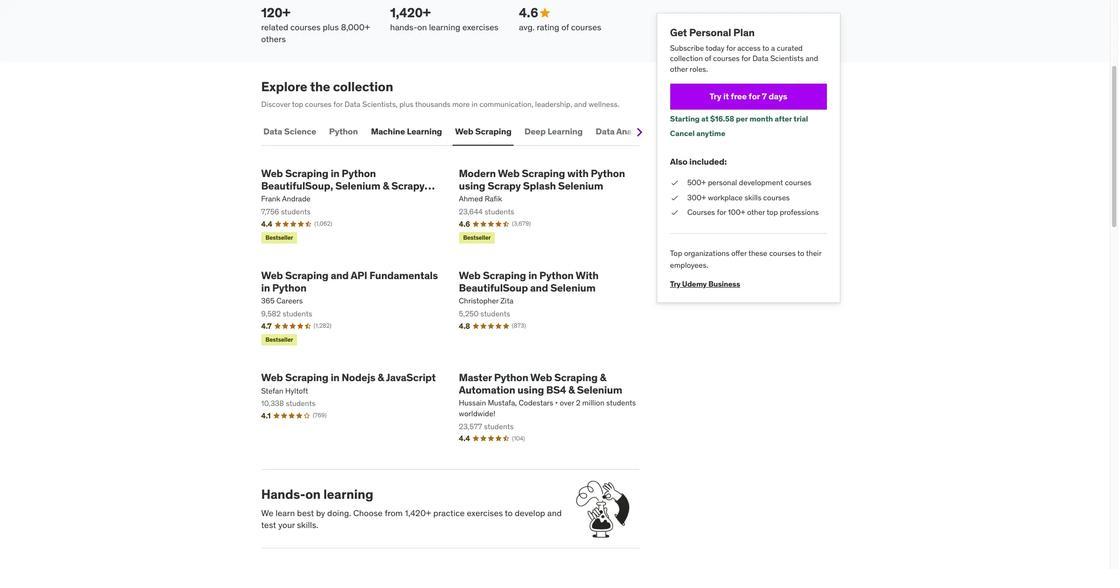 Task type: describe. For each thing, give the bounding box(es) containing it.
exercises inside 1,420+ hands-on learning exercises
[[463, 21, 499, 32]]

plus inside 120+ related courses plus 8,000+ others
[[323, 21, 339, 32]]

for down the access
[[742, 54, 751, 63]]

selenium inside "modern web scraping with python using scrapy splash selenium ahmed rafik 23,644 students"
[[558, 179, 603, 192]]

& inside web scraping in python beautifulsoup, selenium & scrapy 2023
[[383, 179, 389, 192]]

xsmall image
[[670, 193, 679, 203]]

learning for machine learning
[[407, 126, 442, 137]]

hands-
[[390, 21, 417, 32]]

leadership,
[[535, 99, 572, 109]]

bestseller for web scraping and api fundamentals in python
[[266, 336, 293, 344]]

and inside "explore the collection discover top courses for data scientists, plus thousands more in communication, leadership, and wellness."
[[574, 99, 587, 109]]

medium image
[[538, 7, 551, 20]]

these
[[749, 248, 768, 258]]

practice
[[433, 508, 465, 518]]

best
[[297, 508, 314, 518]]

wellness.
[[589, 99, 620, 109]]

courses up "professions"
[[785, 178, 812, 187]]

courses inside top organizations offer these courses to their employees.
[[769, 248, 796, 258]]

with
[[567, 167, 589, 180]]

days
[[769, 91, 788, 102]]

1 horizontal spatial other
[[747, 208, 765, 217]]

courses
[[688, 208, 715, 217]]

courses down "development"
[[763, 193, 790, 202]]

modern web scraping with python using scrapy splash selenium ahmed rafik 23,644 students
[[459, 167, 625, 217]]

data inside get personal plan subscribe today for access to a curated collection of courses for data scientists and other roles.
[[753, 54, 769, 63]]

courses for 100+ other top professions
[[688, 208, 819, 217]]

python inside master python web scraping & automation using bs4 & selenium hussain mustafa, codestars • over 2 million students worldwide! 23,577 students
[[494, 371, 528, 384]]

for left 100+
[[717, 208, 726, 217]]

more
[[452, 99, 470, 109]]

(104)
[[512, 435, 525, 442]]

their
[[806, 248, 822, 258]]

7,756
[[261, 207, 279, 217]]

get personal plan subscribe today for access to a curated collection of courses for data scientists and other roles.
[[670, 26, 818, 74]]

300+ workplace skills courses
[[688, 193, 790, 202]]

courses inside "explore the collection discover top courses for data scientists, plus thousands more in communication, leadership, and wellness."
[[305, 99, 332, 109]]

andrade
[[282, 194, 311, 204]]

scraping for web scraping in nodejs & javascript stefan hyltoft 10,338 students
[[285, 371, 329, 384]]

trial
[[794, 114, 808, 123]]

science
[[284, 126, 316, 137]]

python inside web scraping in python beautifulsoup, selenium & scrapy 2023
[[342, 167, 376, 180]]

web scraping
[[455, 126, 512, 137]]

scraping inside master python web scraping & automation using bs4 & selenium hussain mustafa, codestars • over 2 million students worldwide! 23,577 students
[[554, 371, 598, 384]]

104 reviews element
[[512, 435, 525, 443]]

4.1
[[261, 411, 271, 421]]

access
[[738, 43, 761, 53]]

we
[[261, 508, 274, 518]]

selenium inside master python web scraping & automation using bs4 & selenium hussain mustafa, codestars • over 2 million students worldwide! 23,577 students
[[577, 383, 622, 396]]

python button
[[327, 119, 360, 145]]

month
[[750, 114, 773, 123]]

stefan
[[261, 386, 283, 396]]

million
[[582, 398, 605, 408]]

4.4 for master python web scraping & automation using bs4 & selenium
[[459, 434, 470, 444]]

1,420+ inside "hands-on learning we learn best by doing. choose from 1,420+ practice exercises to develop and test your skills."
[[405, 508, 431, 518]]

per
[[736, 114, 748, 123]]

deep
[[525, 126, 546, 137]]

data inside button
[[263, 126, 282, 137]]

tab navigation element
[[261, 119, 652, 146]]

students inside web scraping in nodejs & javascript stefan hyltoft 10,338 students
[[286, 399, 316, 409]]

master
[[459, 371, 492, 384]]

bestseller for modern web scraping with python using scrapy splash selenium
[[463, 234, 491, 242]]

try it free for 7 days
[[710, 91, 788, 102]]

professions
[[780, 208, 819, 217]]

christopher
[[459, 296, 499, 306]]

courses right rating
[[571, 21, 601, 32]]

also included:
[[670, 156, 727, 167]]

beautifulsoup
[[459, 281, 528, 294]]

learning inside "hands-on learning we learn best by doing. choose from 1,420+ practice exercises to develop and test your skills."
[[323, 486, 373, 503]]

starting at $16.58 per month after trial cancel anytime
[[670, 114, 808, 138]]

python inside web scraping in python with beautifulsoup and selenium christopher zita 5,250 students
[[540, 269, 574, 282]]

curated
[[777, 43, 803, 53]]

selenium inside web scraping in python beautifulsoup, selenium & scrapy 2023
[[335, 179, 381, 192]]

it
[[723, 91, 729, 102]]

collection inside get personal plan subscribe today for access to a curated collection of courses for data scientists and other roles.
[[670, 54, 703, 63]]

in for web scraping in python beautifulsoup, selenium & scrapy 2023
[[331, 167, 340, 180]]

data inside button
[[596, 126, 615, 137]]

also
[[670, 156, 688, 167]]

100+
[[728, 208, 746, 217]]

skills
[[745, 193, 762, 202]]

0 vertical spatial 4.6
[[519, 4, 538, 21]]

web scraping in python beautifulsoup, selenium & scrapy 2023 link
[[261, 167, 442, 204]]

to inside get personal plan subscribe today for access to a curated collection of courses for data scientists and other roles.
[[763, 43, 769, 53]]

on inside 1,420+ hands-on learning exercises
[[417, 21, 427, 32]]

10,338
[[261, 399, 284, 409]]

rating
[[537, 21, 559, 32]]

modern
[[459, 167, 496, 180]]

try for try it free for 7 days
[[710, 91, 722, 102]]

500+
[[688, 178, 706, 187]]

23,577
[[459, 422, 482, 431]]

in for web scraping in nodejs & javascript stefan hyltoft 10,338 students
[[331, 371, 340, 384]]

offer
[[732, 248, 747, 258]]

selenium inside web scraping in python with beautifulsoup and selenium christopher zita 5,250 students
[[551, 281, 596, 294]]

today
[[706, 43, 725, 53]]

top for collection
[[292, 99, 303, 109]]

students inside web scraping and api fundamentals in python 365 careers 9,582 students
[[283, 309, 312, 319]]

scrapy inside "modern web scraping with python using scrapy splash selenium ahmed rafik 23,644 students"
[[488, 179, 521, 192]]

scraping for web scraping in python with beautifulsoup and selenium christopher zita 5,250 students
[[483, 269, 526, 282]]

web for web scraping in python with beautifulsoup and selenium christopher zita 5,250 students
[[459, 269, 481, 282]]

web scraping in nodejs & javascript stefan hyltoft 10,338 students
[[261, 371, 436, 409]]

for right today at the top
[[727, 43, 736, 53]]

web inside master python web scraping & automation using bs4 & selenium hussain mustafa, codestars • over 2 million students worldwide! 23,577 students
[[530, 371, 552, 384]]

machine learning
[[371, 126, 442, 137]]

4.4 for web scraping in python beautifulsoup, selenium & scrapy 2023
[[261, 219, 272, 229]]

bs4
[[546, 383, 566, 396]]

web scraping in python beautifulsoup, selenium & scrapy 2023
[[261, 167, 425, 204]]

•
[[555, 398, 558, 408]]

web for web scraping and api fundamentals in python 365 careers 9,582 students
[[261, 269, 283, 282]]

worldwide!
[[459, 409, 496, 419]]

machine
[[371, 126, 405, 137]]

included:
[[690, 156, 727, 167]]

avg.
[[519, 21, 535, 32]]

1,420+ hands-on learning exercises
[[390, 4, 499, 32]]

web scraping in python with beautifulsoup and selenium link
[[459, 269, 639, 294]]

employees.
[[670, 261, 709, 270]]

on inside "hands-on learning we learn best by doing. choose from 1,420+ practice exercises to develop and test your skills."
[[305, 486, 321, 503]]

nodejs
[[342, 371, 376, 384]]

business
[[709, 279, 740, 289]]

$16.58
[[710, 114, 734, 123]]

(1,062)
[[314, 220, 332, 228]]

4.7
[[261, 321, 272, 331]]

plus inside "explore the collection discover top courses for data scientists, plus thousands more in communication, leadership, and wellness."
[[400, 99, 414, 109]]

for left "7"
[[749, 91, 760, 102]]



Task type: locate. For each thing, give the bounding box(es) containing it.
0 horizontal spatial collection
[[333, 79, 393, 95]]

1 horizontal spatial of
[[705, 54, 711, 63]]

web for web scraping in nodejs & javascript stefan hyltoft 10,338 students
[[261, 371, 283, 384]]

web up codestars
[[530, 371, 552, 384]]

data down wellness.
[[596, 126, 615, 137]]

collection inside "explore the collection discover top courses for data scientists, plus thousands more in communication, leadership, and wellness."
[[333, 79, 393, 95]]

python up careers
[[272, 281, 307, 294]]

top for 100+
[[767, 208, 778, 217]]

in inside "explore the collection discover top courses for data scientists, plus thousands more in communication, leadership, and wellness."
[[472, 99, 478, 109]]

4.6
[[519, 4, 538, 21], [459, 219, 470, 229]]

to left their
[[798, 248, 805, 258]]

8,000+
[[341, 21, 370, 32]]

0 vertical spatial 1,420+
[[390, 4, 431, 21]]

plus left thousands
[[400, 99, 414, 109]]

try it free for 7 days link
[[670, 84, 827, 109]]

4.6 down 23,644
[[459, 219, 470, 229]]

0 horizontal spatial scrapy
[[391, 179, 425, 192]]

in for web scraping in python with beautifulsoup and selenium christopher zita 5,250 students
[[528, 269, 537, 282]]

0 vertical spatial 4.4
[[261, 219, 272, 229]]

top
[[670, 248, 682, 258]]

in up 365
[[261, 281, 270, 294]]

of down today at the top
[[705, 54, 711, 63]]

0 vertical spatial using
[[459, 179, 486, 192]]

xsmall image for 500+
[[670, 178, 679, 188]]

try udemy business
[[670, 279, 740, 289]]

in right more
[[472, 99, 478, 109]]

1062 reviews element
[[314, 220, 332, 228]]

769 reviews element
[[313, 412, 327, 420]]

4.4 down 7,756
[[261, 219, 272, 229]]

in inside web scraping in python beautifulsoup, selenium & scrapy 2023
[[331, 167, 340, 180]]

0 horizontal spatial on
[[305, 486, 321, 503]]

development
[[739, 178, 783, 187]]

0 horizontal spatial learning
[[407, 126, 442, 137]]

0 horizontal spatial top
[[292, 99, 303, 109]]

try udemy business link
[[670, 271, 740, 289]]

careers
[[276, 296, 303, 306]]

2 xsmall image from the top
[[670, 208, 679, 218]]

0 vertical spatial collection
[[670, 54, 703, 63]]

communication,
[[480, 99, 534, 109]]

1 learning from the left
[[407, 126, 442, 137]]

students down rafik
[[485, 207, 514, 217]]

1 horizontal spatial to
[[763, 43, 769, 53]]

students
[[281, 207, 311, 217], [485, 207, 514, 217], [283, 309, 312, 319], [481, 309, 510, 319], [606, 398, 636, 408], [286, 399, 316, 409], [484, 422, 514, 431]]

courses right related
[[290, 21, 321, 32]]

other
[[670, 64, 688, 74], [747, 208, 765, 217]]

to inside top organizations offer these courses to their employees.
[[798, 248, 805, 258]]

&
[[383, 179, 389, 192], [378, 371, 384, 384], [600, 371, 606, 384], [569, 383, 575, 396]]

try inside try udemy business link
[[670, 279, 681, 289]]

python inside web scraping and api fundamentals in python 365 careers 9,582 students
[[272, 281, 307, 294]]

codestars
[[519, 398, 553, 408]]

scrapy down machine learning button
[[391, 179, 425, 192]]

3679 reviews element
[[512, 220, 531, 228]]

0 horizontal spatial using
[[459, 179, 486, 192]]

get
[[670, 26, 687, 39]]

exercises right practice
[[467, 508, 503, 518]]

0 vertical spatial xsmall image
[[670, 178, 679, 188]]

873 reviews element
[[512, 322, 526, 330]]

web for web scraping
[[455, 126, 473, 137]]

1,420+ inside 1,420+ hands-on learning exercises
[[390, 4, 431, 21]]

python inside button
[[329, 126, 358, 137]]

top organizations offer these courses to their employees.
[[670, 248, 822, 270]]

0 vertical spatial plus
[[323, 21, 339, 32]]

collection down subscribe
[[670, 54, 703, 63]]

hands-on learning we learn best by doing. choose from 1,420+ practice exercises to develop and test your skills.
[[261, 486, 562, 531]]

120+ related courses plus 8,000+ others
[[261, 4, 370, 44]]

students down andrade
[[281, 207, 311, 217]]

exercises left 'avg.'
[[463, 21, 499, 32]]

learning inside button
[[407, 126, 442, 137]]

in left nodejs
[[331, 371, 340, 384]]

hussain
[[459, 398, 486, 408]]

for inside "explore the collection discover top courses for data scientists, plus thousands more in communication, leadership, and wellness."
[[334, 99, 343, 109]]

1 vertical spatial learning
[[323, 486, 373, 503]]

1 scrapy from the left
[[391, 179, 425, 192]]

collection up the "scientists,"
[[333, 79, 393, 95]]

0 vertical spatial learning
[[429, 21, 460, 32]]

web inside web scraping in python beautifulsoup, selenium & scrapy 2023
[[261, 167, 283, 180]]

1,420+
[[390, 4, 431, 21], [405, 508, 431, 518]]

& inside web scraping in nodejs & javascript stefan hyltoft 10,338 students
[[378, 371, 384, 384]]

1 vertical spatial try
[[670, 279, 681, 289]]

by
[[316, 508, 325, 518]]

and
[[806, 54, 818, 63], [574, 99, 587, 109], [331, 269, 349, 282], [530, 281, 548, 294], [547, 508, 562, 518]]

1 vertical spatial 1,420+
[[405, 508, 431, 518]]

500+ personal development courses
[[688, 178, 812, 187]]

courses right these
[[769, 248, 796, 258]]

web inside web scraping in nodejs & javascript stefan hyltoft 10,338 students
[[261, 371, 283, 384]]

scraping inside button
[[475, 126, 512, 137]]

0 vertical spatial try
[[710, 91, 722, 102]]

and inside "hands-on learning we learn best by doing. choose from 1,420+ practice exercises to develop and test your skills."
[[547, 508, 562, 518]]

scraping down communication,
[[475, 126, 512, 137]]

doing.
[[327, 508, 351, 518]]

collection
[[670, 54, 703, 63], [333, 79, 393, 95]]

frank andrade 7,756 students
[[261, 194, 311, 217]]

python down the python button
[[342, 167, 376, 180]]

scraping up andrade
[[285, 167, 329, 180]]

120+
[[261, 4, 291, 21]]

top right 'discover'
[[292, 99, 303, 109]]

1 horizontal spatial using
[[518, 383, 544, 396]]

of right rating
[[562, 21, 569, 32]]

in inside web scraping and api fundamentals in python 365 careers 9,582 students
[[261, 281, 270, 294]]

4.4 down '23,577'
[[459, 434, 470, 444]]

web up 2023
[[261, 167, 283, 180]]

xsmall image down xsmall image
[[670, 208, 679, 218]]

students down careers
[[283, 309, 312, 319]]

and inside web scraping and api fundamentals in python 365 careers 9,582 students
[[331, 269, 349, 282]]

fundamentals
[[370, 269, 438, 282]]

machine learning button
[[369, 119, 444, 145]]

scientists,
[[362, 99, 398, 109]]

0 horizontal spatial learning
[[323, 486, 373, 503]]

using up codestars
[[518, 383, 544, 396]]

1 horizontal spatial scrapy
[[488, 179, 521, 192]]

to left 'develop'
[[505, 508, 513, 518]]

300+
[[688, 193, 706, 202]]

test
[[261, 520, 276, 531]]

roles.
[[690, 64, 708, 74]]

1 vertical spatial other
[[747, 208, 765, 217]]

1 horizontal spatial top
[[767, 208, 778, 217]]

to left a
[[763, 43, 769, 53]]

for up the python button
[[334, 99, 343, 109]]

learning right hands-
[[429, 21, 460, 32]]

zita
[[501, 296, 514, 306]]

2 vertical spatial to
[[505, 508, 513, 518]]

courses inside 120+ related courses plus 8,000+ others
[[290, 21, 321, 32]]

python
[[329, 126, 358, 137], [342, 167, 376, 180], [591, 167, 625, 180], [540, 269, 574, 282], [272, 281, 307, 294], [494, 371, 528, 384]]

0 vertical spatial top
[[292, 99, 303, 109]]

0 horizontal spatial 4.6
[[459, 219, 470, 229]]

1 vertical spatial of
[[705, 54, 711, 63]]

0 vertical spatial to
[[763, 43, 769, 53]]

try inside "try it free for 7 days" link
[[710, 91, 722, 102]]

1 horizontal spatial learning
[[429, 21, 460, 32]]

deep learning
[[525, 126, 583, 137]]

data analysis button
[[594, 119, 652, 145]]

udemy
[[682, 279, 707, 289]]

web scraping and api fundamentals in python link
[[261, 269, 442, 294]]

web up christopher
[[459, 269, 481, 282]]

students up (104)
[[484, 422, 514, 431]]

0 horizontal spatial plus
[[323, 21, 339, 32]]

explore
[[261, 79, 307, 95]]

exercises inside "hands-on learning we learn best by doing. choose from 1,420+ practice exercises to develop and test your skills."
[[467, 508, 503, 518]]

students right million
[[606, 398, 636, 408]]

other inside get personal plan subscribe today for access to a curated collection of courses for data scientists and other roles.
[[670, 64, 688, 74]]

9,582
[[261, 309, 281, 319]]

web up 365
[[261, 269, 283, 282]]

xsmall image for courses
[[670, 208, 679, 218]]

(769)
[[313, 412, 327, 419]]

1 vertical spatial 4.4
[[459, 434, 470, 444]]

data down 'discover'
[[263, 126, 282, 137]]

plan
[[734, 26, 755, 39]]

web inside web scraping in python with beautifulsoup and selenium christopher zita 5,250 students
[[459, 269, 481, 282]]

after
[[775, 114, 792, 123]]

0 horizontal spatial of
[[562, 21, 569, 32]]

scrapy up rafik
[[488, 179, 521, 192]]

23,644
[[459, 207, 483, 217]]

web scraping in nodejs & javascript link
[[261, 371, 442, 384]]

using up 'ahmed'
[[459, 179, 486, 192]]

other down skills
[[747, 208, 765, 217]]

mustafa,
[[488, 398, 517, 408]]

scraping up zita
[[483, 269, 526, 282]]

free
[[731, 91, 747, 102]]

4.6 up 'avg.'
[[519, 4, 538, 21]]

scraping for web scraping
[[475, 126, 512, 137]]

bestseller down 7,756
[[266, 234, 293, 242]]

students inside "modern web scraping with python using scrapy splash selenium ahmed rafik 23,644 students"
[[485, 207, 514, 217]]

scraping inside web scraping and api fundamentals in python 365 careers 9,582 students
[[285, 269, 329, 282]]

data science
[[263, 126, 316, 137]]

from
[[385, 508, 403, 518]]

python up mustafa,
[[494, 371, 528, 384]]

1 vertical spatial on
[[305, 486, 321, 503]]

ahmed
[[459, 194, 483, 204]]

plus
[[323, 21, 339, 32], [400, 99, 414, 109]]

web inside button
[[455, 126, 473, 137]]

learning inside 'button'
[[548, 126, 583, 137]]

4.8
[[459, 321, 470, 331]]

0 horizontal spatial to
[[505, 508, 513, 518]]

top
[[292, 99, 303, 109], [767, 208, 778, 217]]

2 horizontal spatial to
[[798, 248, 805, 258]]

beautifulsoup,
[[261, 179, 333, 192]]

skills.
[[297, 520, 318, 531]]

2023
[[261, 191, 286, 204]]

top left "professions"
[[767, 208, 778, 217]]

xsmall image up xsmall image
[[670, 178, 679, 188]]

students down 'hyltoft'
[[286, 399, 316, 409]]

0 horizontal spatial try
[[670, 279, 681, 289]]

web up rafik
[[498, 167, 520, 180]]

scraping left with
[[522, 167, 565, 180]]

rafik
[[485, 194, 502, 204]]

web inside web scraping and api fundamentals in python 365 careers 9,582 students
[[261, 269, 283, 282]]

javascript
[[386, 371, 436, 384]]

other left roles.
[[670, 64, 688, 74]]

data
[[753, 54, 769, 63], [345, 99, 361, 109], [263, 126, 282, 137], [596, 126, 615, 137]]

0 vertical spatial of
[[562, 21, 569, 32]]

1 vertical spatial collection
[[333, 79, 393, 95]]

1 vertical spatial xsmall image
[[670, 208, 679, 218]]

data down the access
[[753, 54, 769, 63]]

scraping up 2
[[554, 371, 598, 384]]

1 vertical spatial using
[[518, 383, 544, 396]]

courses
[[290, 21, 321, 32], [571, 21, 601, 32], [713, 54, 740, 63], [305, 99, 332, 109], [785, 178, 812, 187], [763, 193, 790, 202], [769, 248, 796, 258]]

2 learning from the left
[[548, 126, 583, 137]]

try
[[710, 91, 722, 102], [670, 279, 681, 289]]

scraping inside web scraping in python beautifulsoup, selenium & scrapy 2023
[[285, 167, 329, 180]]

starting
[[670, 114, 700, 123]]

1 horizontal spatial on
[[417, 21, 427, 32]]

workplace
[[708, 193, 743, 202]]

web down more
[[455, 126, 473, 137]]

in down the python button
[[331, 167, 340, 180]]

1 horizontal spatial 4.6
[[519, 4, 538, 21]]

bestseller down "4.7"
[[266, 336, 293, 344]]

1 xsmall image from the top
[[670, 178, 679, 188]]

top inside "explore the collection discover top courses for data scientists, plus thousands more in communication, leadership, and wellness."
[[292, 99, 303, 109]]

students inside frank andrade 7,756 students
[[281, 207, 311, 217]]

using inside "modern web scraping with python using scrapy splash selenium ahmed rafik 23,644 students"
[[459, 179, 486, 192]]

data inside "explore the collection discover top courses for data scientists, plus thousands more in communication, leadership, and wellness."
[[345, 99, 361, 109]]

and inside web scraping in python with beautifulsoup and selenium christopher zita 5,250 students
[[530, 281, 548, 294]]

1 vertical spatial 4.6
[[459, 219, 470, 229]]

1,420+ up hands-
[[390, 4, 431, 21]]

scraping for web scraping in python beautifulsoup, selenium & scrapy 2023
[[285, 167, 329, 180]]

next image
[[631, 124, 648, 141]]

0 horizontal spatial 4.4
[[261, 219, 272, 229]]

1 vertical spatial plus
[[400, 99, 414, 109]]

python right the science
[[329, 126, 358, 137]]

using inside master python web scraping & automation using bs4 & selenium hussain mustafa, codestars • over 2 million students worldwide! 23,577 students
[[518, 383, 544, 396]]

python inside "modern web scraping with python using scrapy splash selenium ahmed rafik 23,644 students"
[[591, 167, 625, 180]]

learning up doing.
[[323, 486, 373, 503]]

0 vertical spatial exercises
[[463, 21, 499, 32]]

to inside "hands-on learning we learn best by doing. choose from 1,420+ practice exercises to develop and test your skills."
[[505, 508, 513, 518]]

and inside get personal plan subscribe today for access to a curated collection of courses for data scientists and other roles.
[[806, 54, 818, 63]]

in inside web scraping in python with beautifulsoup and selenium christopher zita 5,250 students
[[528, 269, 537, 282]]

bestseller for web scraping in python beautifulsoup, selenium & scrapy 2023
[[266, 234, 293, 242]]

analysis
[[616, 126, 650, 137]]

1 horizontal spatial 4.4
[[459, 434, 470, 444]]

master python web scraping & automation using bs4 & selenium link
[[459, 371, 639, 396]]

0 vertical spatial other
[[670, 64, 688, 74]]

courses inside get personal plan subscribe today for access to a curated collection of courses for data scientists and other roles.
[[713, 54, 740, 63]]

choose
[[353, 508, 383, 518]]

1 horizontal spatial try
[[710, 91, 722, 102]]

plus left 8,000+
[[323, 21, 339, 32]]

1 vertical spatial exercises
[[467, 508, 503, 518]]

learning for deep learning
[[548, 126, 583, 137]]

personal
[[708, 178, 737, 187]]

deep learning button
[[522, 119, 585, 145]]

students down zita
[[481, 309, 510, 319]]

1 horizontal spatial collection
[[670, 54, 703, 63]]

data left the "scientists,"
[[345, 99, 361, 109]]

learning down thousands
[[407, 126, 442, 137]]

explore the collection discover top courses for data scientists, plus thousands more in communication, leadership, and wellness.
[[261, 79, 620, 109]]

splash
[[523, 179, 556, 192]]

2 scrapy from the left
[[488, 179, 521, 192]]

web for web scraping in python beautifulsoup, selenium & scrapy 2023
[[261, 167, 283, 180]]

students inside web scraping in python with beautifulsoup and selenium christopher zita 5,250 students
[[481, 309, 510, 319]]

1 horizontal spatial plus
[[400, 99, 414, 109]]

scraping inside web scraping in nodejs & javascript stefan hyltoft 10,338 students
[[285, 371, 329, 384]]

web up stefan
[[261, 371, 283, 384]]

try for try udemy business
[[670, 279, 681, 289]]

1,420+ right from
[[405, 508, 431, 518]]

web inside "modern web scraping with python using scrapy splash selenium ahmed rafik 23,644 students"
[[498, 167, 520, 180]]

try left it
[[710, 91, 722, 102]]

learning inside 1,420+ hands-on learning exercises
[[429, 21, 460, 32]]

in inside web scraping in nodejs & javascript stefan hyltoft 10,338 students
[[331, 371, 340, 384]]

scraping up careers
[[285, 269, 329, 282]]

related
[[261, 21, 288, 32]]

selenium
[[335, 179, 381, 192], [558, 179, 603, 192], [551, 281, 596, 294], [577, 383, 622, 396]]

python left "with"
[[540, 269, 574, 282]]

scraping inside web scraping in python with beautifulsoup and selenium christopher zita 5,250 students
[[483, 269, 526, 282]]

bestseller down 23,644
[[463, 234, 491, 242]]

courses down the
[[305, 99, 332, 109]]

try left the udemy
[[670, 279, 681, 289]]

1 vertical spatial to
[[798, 248, 805, 258]]

1 vertical spatial top
[[767, 208, 778, 217]]

0 vertical spatial on
[[417, 21, 427, 32]]

scraping for web scraping and api fundamentals in python 365 careers 9,582 students
[[285, 269, 329, 282]]

python right with
[[591, 167, 625, 180]]

in right beautifulsoup
[[528, 269, 537, 282]]

1282 reviews element
[[314, 322, 332, 330]]

(3,679)
[[512, 220, 531, 228]]

scientists
[[771, 54, 804, 63]]

scraping up 'hyltoft'
[[285, 371, 329, 384]]

scrapy inside web scraping in python beautifulsoup, selenium & scrapy 2023
[[391, 179, 425, 192]]

data analysis
[[596, 126, 650, 137]]

learning down leadership,
[[548, 126, 583, 137]]

scraping inside "modern web scraping with python using scrapy splash selenium ahmed rafik 23,644 students"
[[522, 167, 565, 180]]

xsmall image
[[670, 178, 679, 188], [670, 208, 679, 218]]

courses down today at the top
[[713, 54, 740, 63]]

of inside get personal plan subscribe today for access to a curated collection of courses for data scientists and other roles.
[[705, 54, 711, 63]]

(1,282)
[[314, 322, 332, 330]]

0 horizontal spatial other
[[670, 64, 688, 74]]

1 horizontal spatial learning
[[548, 126, 583, 137]]



Task type: vqa. For each thing, say whether or not it's contained in the screenshot.


